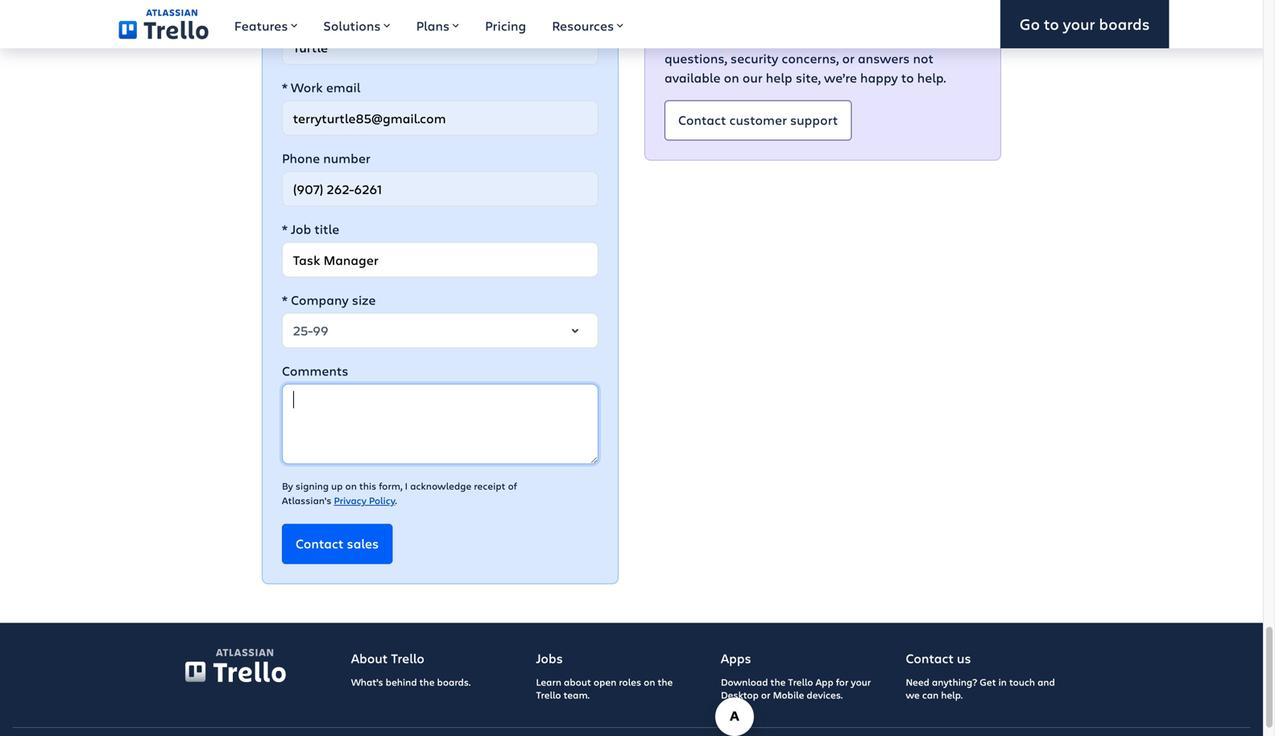 Task type: vqa. For each thing, say whether or not it's contained in the screenshot.
6.9K's the 1K
no



Task type: describe. For each thing, give the bounding box(es) containing it.
concerns,
[[782, 50, 839, 67]]

anything?
[[932, 676, 978, 689]]

name
[[320, 8, 355, 25]]

security
[[731, 50, 779, 67]]

up
[[331, 480, 343, 493]]

jobs
[[536, 650, 563, 667]]

0 horizontal spatial trello
[[391, 650, 425, 667]]

questions,
[[665, 50, 728, 67]]

acknowledge
[[410, 480, 472, 493]]

about
[[351, 650, 388, 667]]

contact for contact customer support
[[678, 111, 726, 128]]

* for * company size
[[282, 291, 288, 309]]

of
[[508, 480, 517, 493]]

answers
[[858, 50, 910, 67]]

happy
[[861, 69, 898, 86]]

1 the from the left
[[420, 676, 435, 689]]

already a customer? for specific account or billing questions, security concerns, or answers not available on our help site, we're happy to help.
[[665, 30, 970, 86]]

on inside learn about open roles on the trello team.
[[644, 676, 655, 689]]

app
[[816, 676, 834, 689]]

form,
[[379, 480, 403, 493]]

company
[[291, 291, 349, 309]]

privacy
[[334, 494, 367, 507]]

contact for contact us
[[906, 650, 954, 667]]

desktop
[[721, 689, 759, 702]]

the inside learn about open roles on the trello team.
[[658, 676, 673, 689]]

go
[[1020, 13, 1040, 34]]

* work email
[[282, 79, 361, 96]]

customer?
[[725, 30, 789, 48]]

number
[[323, 150, 371, 167]]

account
[[864, 30, 913, 48]]

this
[[359, 480, 377, 493]]

already
[[665, 30, 711, 48]]

or inside download the trello app for your desktop or mobile devices.
[[761, 689, 771, 702]]

and
[[1038, 676, 1055, 689]]

* job title
[[282, 220, 339, 238]]

what's behind the boards.
[[351, 676, 471, 689]]

we
[[906, 689, 920, 702]]

Phone number telephone field
[[282, 171, 599, 207]]

us
[[957, 650, 972, 667]]

* for * work email
[[282, 79, 288, 96]]

job
[[291, 220, 311, 238]]

open
[[594, 676, 617, 689]]

signing
[[296, 480, 329, 493]]

learn
[[536, 676, 562, 689]]

comments
[[282, 362, 349, 380]]

features
[[234, 17, 288, 34]]

site,
[[796, 69, 821, 86]]

phone
[[282, 150, 320, 167]]

specific
[[815, 30, 861, 48]]

Comments text field
[[282, 384, 599, 465]]

go to your boards
[[1020, 13, 1150, 34]]

pricing
[[485, 17, 526, 34]]

trello inside learn about open roles on the trello team.
[[536, 689, 561, 702]]

solutions button
[[311, 0, 403, 48]]

for
[[836, 676, 849, 689]]

0 vertical spatial or
[[917, 30, 929, 48]]

touch
[[1010, 676, 1036, 689]]

billing
[[932, 30, 970, 48]]

contact sales
[[296, 535, 379, 552]]

policy
[[369, 494, 395, 507]]

roles
[[619, 676, 642, 689]]

pricing link
[[472, 0, 539, 48]]

privacy policy .
[[334, 494, 397, 507]]

need anything? get in touch and we can help.
[[906, 676, 1055, 702]]

download
[[721, 676, 768, 689]]

devices.
[[807, 689, 843, 702]]

not
[[913, 50, 934, 67]]

team.
[[564, 689, 590, 702]]

customer
[[730, 111, 787, 128]]

learn about open roles on the trello team.
[[536, 676, 673, 702]]



Task type: locate. For each thing, give the bounding box(es) containing it.
the right roles
[[658, 676, 673, 689]]

on inside already a customer? for specific account or billing questions, security concerns, or answers not available on our help site, we're happy to help.
[[724, 69, 739, 86]]

contact sales button
[[282, 524, 393, 565]]

to inside already a customer? for specific account or billing questions, security concerns, or answers not available on our help site, we're happy to help.
[[902, 69, 914, 86]]

on inside by signing up on this form, i acknowledge receipt of atlassian's
[[345, 480, 357, 493]]

0 vertical spatial to
[[1044, 13, 1060, 34]]

or up we're
[[842, 50, 855, 67]]

available
[[665, 69, 721, 86]]

0 horizontal spatial contact
[[296, 535, 344, 552]]

contact customer support
[[678, 111, 838, 128]]

phone number
[[282, 150, 371, 167]]

on left our
[[724, 69, 739, 86]]

* for * job title
[[282, 220, 288, 238]]

2 horizontal spatial or
[[917, 30, 929, 48]]

your right for
[[851, 676, 871, 689]]

title
[[315, 220, 339, 238]]

1 horizontal spatial contact
[[678, 111, 726, 128]]

email
[[326, 79, 361, 96]]

trello inside download the trello app for your desktop or mobile devices.
[[788, 676, 814, 689]]

2 vertical spatial or
[[761, 689, 771, 702]]

to right the 'go'
[[1044, 13, 1060, 34]]

about trello
[[351, 650, 425, 667]]

the right behind at left bottom
[[420, 676, 435, 689]]

features button
[[222, 0, 311, 48]]

4 * from the top
[[282, 291, 288, 309]]

* company size
[[282, 291, 376, 309]]

privacy policy link
[[334, 494, 395, 507]]

help. inside already a customer? for specific account or billing questions, security concerns, or answers not available on our help site, we're happy to help.
[[918, 69, 946, 86]]

0 vertical spatial help.
[[918, 69, 946, 86]]

1 * from the top
[[282, 8, 288, 25]]

or left mobile on the bottom right
[[761, 689, 771, 702]]

on
[[724, 69, 739, 86], [345, 480, 357, 493], [644, 676, 655, 689]]

2 the from the left
[[658, 676, 673, 689]]

* left last
[[282, 8, 288, 25]]

go to your boards link
[[1001, 0, 1170, 48]]

on right roles
[[644, 676, 655, 689]]

size
[[352, 291, 376, 309]]

1 vertical spatial your
[[851, 676, 871, 689]]

the
[[420, 676, 435, 689], [658, 676, 673, 689], [771, 676, 786, 689]]

0 vertical spatial on
[[724, 69, 739, 86]]

apps
[[721, 650, 752, 667]]

help
[[766, 69, 793, 86]]

what's
[[351, 676, 383, 689]]

boards.
[[437, 676, 471, 689]]

receipt
[[474, 480, 506, 493]]

0 horizontal spatial your
[[851, 676, 871, 689]]

resources
[[552, 17, 614, 34]]

help. right can on the right bottom of the page
[[941, 689, 963, 702]]

2 * from the top
[[282, 79, 288, 96]]

2 horizontal spatial trello
[[788, 676, 814, 689]]

on right up
[[345, 480, 357, 493]]

0 horizontal spatial on
[[345, 480, 357, 493]]

2 horizontal spatial contact
[[906, 650, 954, 667]]

work
[[291, 79, 323, 96]]

3 * from the top
[[282, 220, 288, 238]]

contact customer support link
[[665, 100, 852, 141]]

mobile
[[773, 689, 805, 702]]

your inside download the trello app for your desktop or mobile devices.
[[851, 676, 871, 689]]

1 horizontal spatial your
[[1063, 13, 1096, 34]]

0 vertical spatial your
[[1063, 13, 1096, 34]]

resources button
[[539, 0, 637, 48]]

1 horizontal spatial or
[[842, 50, 855, 67]]

last
[[291, 8, 317, 25]]

atlassian's
[[282, 494, 332, 507]]

by signing up on this form, i acknowledge receipt of atlassian's
[[282, 480, 517, 507]]

can
[[923, 689, 939, 702]]

* last name
[[282, 8, 355, 25]]

get
[[980, 676, 996, 689]]

your left boards
[[1063, 13, 1096, 34]]

about
[[564, 676, 591, 689]]

or
[[917, 30, 929, 48], [842, 50, 855, 67], [761, 689, 771, 702]]

the inside download the trello app for your desktop or mobile devices.
[[771, 676, 786, 689]]

a
[[714, 30, 722, 48]]

contact for contact sales
[[296, 535, 344, 552]]

solutions
[[324, 17, 381, 34]]

sales
[[347, 535, 379, 552]]

0 vertical spatial contact
[[678, 111, 726, 128]]

None text field
[[282, 30, 599, 65], [282, 242, 599, 278], [282, 30, 599, 65], [282, 242, 599, 278]]

trello up what's behind the boards.
[[391, 650, 425, 667]]

2 vertical spatial contact
[[906, 650, 954, 667]]

1 horizontal spatial to
[[1044, 13, 1060, 34]]

* left company
[[282, 291, 288, 309]]

or up not
[[917, 30, 929, 48]]

1 vertical spatial on
[[345, 480, 357, 493]]

* left "work"
[[282, 79, 288, 96]]

trello
[[391, 650, 425, 667], [788, 676, 814, 689], [536, 689, 561, 702]]

in
[[999, 676, 1007, 689]]

* left job on the top left
[[282, 220, 288, 238]]

we're
[[824, 69, 857, 86]]

contact left sales
[[296, 535, 344, 552]]

2 horizontal spatial the
[[771, 676, 786, 689]]

i
[[405, 480, 408, 493]]

1 vertical spatial help.
[[941, 689, 963, 702]]

boards
[[1099, 13, 1150, 34]]

2 vertical spatial on
[[644, 676, 655, 689]]

to down not
[[902, 69, 914, 86]]

2 horizontal spatial on
[[724, 69, 739, 86]]

1 vertical spatial contact
[[296, 535, 344, 552]]

0 horizontal spatial the
[[420, 676, 435, 689]]

our
[[743, 69, 763, 86]]

contact up need
[[906, 650, 954, 667]]

0 horizontal spatial to
[[902, 69, 914, 86]]

the right 'download'
[[771, 676, 786, 689]]

None email field
[[282, 100, 599, 136]]

1 horizontal spatial trello
[[536, 689, 561, 702]]

0 horizontal spatial or
[[761, 689, 771, 702]]

1 horizontal spatial the
[[658, 676, 673, 689]]

download the trello app for your desktop or mobile devices.
[[721, 676, 871, 702]]

support
[[790, 111, 838, 128]]

plans button
[[403, 0, 472, 48]]

* for * last name
[[282, 8, 288, 25]]

help. down not
[[918, 69, 946, 86]]

contact inside button
[[296, 535, 344, 552]]

1 vertical spatial or
[[842, 50, 855, 67]]

contact down available
[[678, 111, 726, 128]]

help.
[[918, 69, 946, 86], [941, 689, 963, 702]]

plans
[[416, 17, 450, 34]]

need
[[906, 676, 930, 689]]

1 horizontal spatial on
[[644, 676, 655, 689]]

3 the from the left
[[771, 676, 786, 689]]

trello left app
[[788, 676, 814, 689]]

behind
[[386, 676, 417, 689]]

by
[[282, 480, 293, 493]]

contact us
[[906, 650, 972, 667]]

.
[[395, 494, 397, 507]]

help. inside 'need anything? get in touch and we can help.'
[[941, 689, 963, 702]]

trello left team.
[[536, 689, 561, 702]]

your
[[1063, 13, 1096, 34], [851, 676, 871, 689]]

1 vertical spatial to
[[902, 69, 914, 86]]

contact
[[678, 111, 726, 128], [296, 535, 344, 552], [906, 650, 954, 667]]

atlassian trello image
[[119, 9, 209, 39], [185, 649, 286, 683], [216, 649, 273, 657]]



